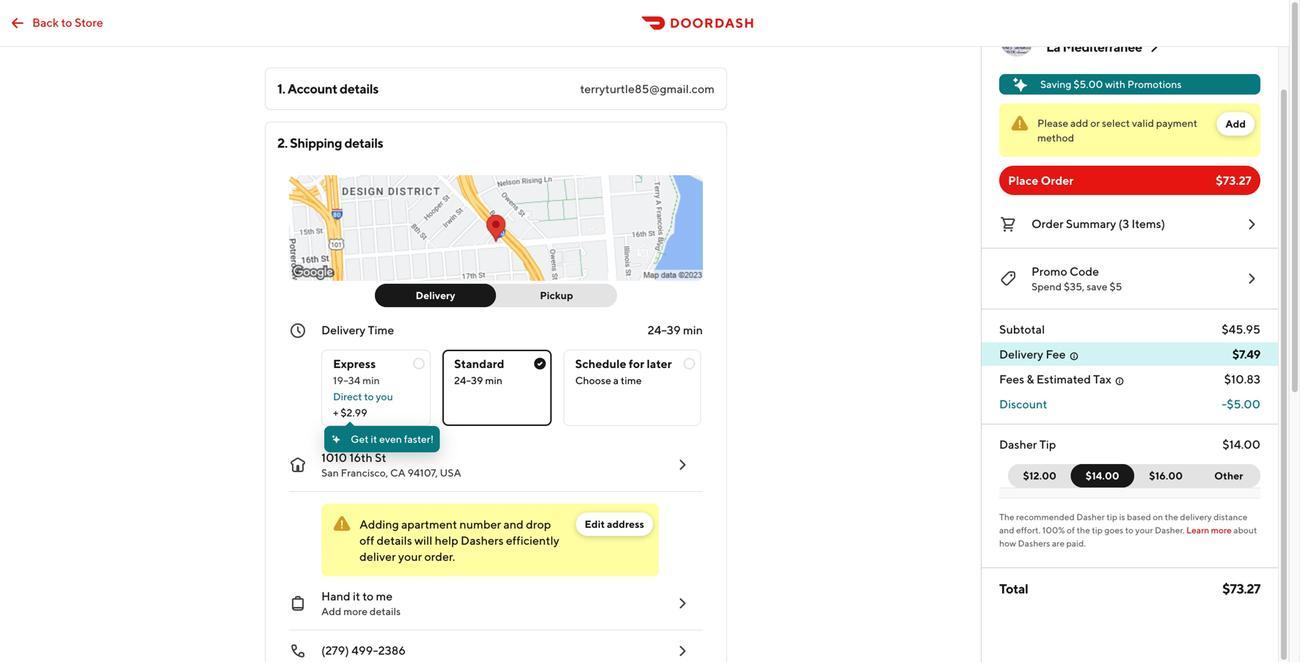 Task type: locate. For each thing, give the bounding box(es) containing it.
24–39 min down standard
[[454, 375, 503, 387]]

promotions
[[1128, 78, 1182, 90]]

None radio
[[564, 350, 701, 426]]

$73.27 down 'add' button
[[1216, 174, 1252, 188]]

1. account details
[[277, 81, 379, 97]]

0 vertical spatial add
[[1226, 118, 1246, 130]]

apartment
[[401, 518, 457, 532]]

details
[[340, 81, 379, 97], [344, 135, 383, 151], [377, 534, 412, 548], [370, 606, 401, 618]]

status
[[1000, 103, 1261, 157]]

order left summary
[[1032, 217, 1064, 231]]

to inside hand it to me add more details
[[363, 590, 374, 604]]

it inside tooltip
[[371, 433, 377, 446]]

24–39 min up later
[[648, 323, 703, 337]]

dasher tip
[[1000, 438, 1057, 452]]

16th
[[350, 451, 373, 465]]

dashers down "effort."
[[1018, 539, 1051, 549]]

back
[[32, 15, 59, 29]]

0 horizontal spatial add
[[321, 606, 342, 618]]

0 horizontal spatial dasher
[[1000, 438, 1037, 452]]

2. shipping
[[277, 135, 342, 151]]

0 horizontal spatial it
[[353, 590, 360, 604]]

details right 2. shipping
[[344, 135, 383, 151]]

1 vertical spatial $5.00
[[1227, 397, 1261, 411]]

more down hand
[[344, 606, 368, 618]]

24–39 up later
[[648, 323, 681, 337]]

add inside button
[[1226, 118, 1246, 130]]

faster!
[[404, 433, 434, 446]]

0 vertical spatial 24–39 min
[[648, 323, 703, 337]]

0 horizontal spatial 24–39
[[454, 375, 483, 387]]

delivery time
[[321, 323, 394, 337]]

it inside hand it to me add more details
[[353, 590, 360, 604]]

save
[[1087, 281, 1108, 293]]

24–39 min inside option group
[[454, 375, 503, 387]]

your inside the recommended dasher tip is based on the delivery distance and effort. 100% of the tip goes to your dasher.
[[1136, 526, 1154, 536]]

1 horizontal spatial the
[[1165, 512, 1179, 523]]

and down the
[[1000, 526, 1015, 536]]

order right place
[[1041, 174, 1074, 188]]

0 vertical spatial tip
[[1107, 512, 1118, 523]]

discount
[[1000, 397, 1048, 411]]

0 vertical spatial the
[[1165, 512, 1179, 523]]

dashers
[[461, 534, 504, 548], [1018, 539, 1051, 549]]

your down 'will'
[[398, 550, 422, 564]]

1 horizontal spatial dasher
[[1077, 512, 1105, 523]]

the
[[1000, 512, 1015, 523]]

la mediterranee
[[1047, 39, 1143, 55]]

1 horizontal spatial $5.00
[[1227, 397, 1261, 411]]

none radio containing schedule for later
[[564, 350, 701, 426]]

other
[[1215, 470, 1244, 482]]

add down hand
[[321, 606, 342, 618]]

$5.00 down $10.83 on the right of page
[[1227, 397, 1261, 411]]

Pickup radio
[[487, 284, 617, 308]]

hand it to me add more details
[[321, 590, 401, 618]]

24–39
[[648, 323, 681, 337], [454, 375, 483, 387]]

tax
[[1094, 372, 1112, 386]]

fees
[[1000, 372, 1025, 386]]

delivery inside radio
[[416, 290, 455, 302]]

and
[[504, 518, 524, 532], [1000, 526, 1015, 536]]

to inside "19–34 min direct to you + $2.99"
[[364, 391, 374, 403]]

1 vertical spatial add
[[321, 606, 342, 618]]

tip amount option group
[[1008, 465, 1261, 488]]

1 vertical spatial more
[[344, 606, 368, 618]]

100%
[[1043, 526, 1065, 536]]

dashers down the number
[[461, 534, 504, 548]]

(3
[[1119, 217, 1130, 231]]

$14.00 up the is
[[1086, 470, 1120, 482]]

or
[[1091, 117, 1100, 129]]

add
[[1226, 118, 1246, 130], [321, 606, 342, 618]]

1 horizontal spatial and
[[1000, 526, 1015, 536]]

24–39 min
[[648, 323, 703, 337], [454, 375, 503, 387]]

0 horizontal spatial min
[[363, 375, 380, 387]]

0 horizontal spatial and
[[504, 518, 524, 532]]

to left me
[[363, 590, 374, 604]]

$73.27 down the about
[[1223, 581, 1261, 597]]

1 vertical spatial tip
[[1092, 526, 1103, 536]]

get it even faster!
[[351, 433, 434, 446]]

adding apartment number and drop off details will help dashers efficiently deliver your order. status
[[321, 504, 659, 577]]

0 vertical spatial dasher
[[1000, 438, 1037, 452]]

la mediterranee link
[[1047, 38, 1163, 56]]

learn more
[[1187, 526, 1232, 536]]

$5
[[1110, 281, 1123, 293]]

$73.27
[[1216, 174, 1252, 188], [1223, 581, 1261, 597]]

1 vertical spatial $73.27
[[1223, 581, 1261, 597]]

$14.00 up other
[[1223, 438, 1261, 452]]

even
[[379, 433, 402, 446]]

499-
[[352, 644, 378, 658]]

$5.00 for saving
[[1074, 78, 1103, 90]]

details inside hand it to me add more details
[[370, 606, 401, 618]]

to
[[61, 15, 72, 29], [364, 391, 374, 403], [1126, 526, 1134, 536], [363, 590, 374, 604]]

$14.00
[[1223, 438, 1261, 452], [1086, 470, 1120, 482]]

to down the is
[[1126, 526, 1134, 536]]

1 horizontal spatial 24–39
[[648, 323, 681, 337]]

more inside hand it to me add more details
[[344, 606, 368, 618]]

and inside the recommended dasher tip is based on the delivery distance and effort. 100% of the tip goes to your dasher.
[[1000, 526, 1015, 536]]

usa
[[440, 467, 461, 479]]

how
[[1000, 539, 1017, 549]]

promo
[[1032, 265, 1068, 279]]

1 horizontal spatial it
[[371, 433, 377, 446]]

order
[[1041, 174, 1074, 188], [1032, 217, 1064, 231]]

the
[[1165, 512, 1179, 523], [1077, 526, 1091, 536]]

0 horizontal spatial $5.00
[[1074, 78, 1103, 90]]

1 vertical spatial it
[[353, 590, 360, 604]]

$12.00
[[1024, 470, 1057, 482]]

to left you
[[364, 391, 374, 403]]

$12.00 button
[[1008, 465, 1081, 488]]

1 vertical spatial 24–39 min
[[454, 375, 503, 387]]

place order
[[1008, 174, 1074, 188]]

and left drop
[[504, 518, 524, 532]]

select
[[1102, 117, 1130, 129]]

terryturtle85@gmail.com
[[580, 82, 715, 96]]

0 horizontal spatial the
[[1077, 526, 1091, 536]]

0 vertical spatial delivery
[[416, 290, 455, 302]]

24–39 inside option group
[[454, 375, 483, 387]]

order summary (3 items) button
[[1000, 213, 1261, 236]]

1 horizontal spatial more
[[1212, 526, 1232, 536]]

1 vertical spatial 24–39
[[454, 375, 483, 387]]

total
[[1000, 581, 1029, 597]]

add
[[1071, 117, 1089, 129]]

your
[[1136, 526, 1154, 536], [398, 550, 422, 564]]

+
[[333, 407, 339, 419]]

0 vertical spatial your
[[1136, 526, 1154, 536]]

$5.00
[[1074, 78, 1103, 90], [1227, 397, 1261, 411]]

details down me
[[370, 606, 401, 618]]

details down "adding"
[[377, 534, 412, 548]]

dasher up goes
[[1077, 512, 1105, 523]]

store
[[75, 15, 103, 29]]

later
[[647, 357, 672, 371]]

0 horizontal spatial more
[[344, 606, 368, 618]]

time
[[621, 375, 642, 387]]

0 horizontal spatial $14.00
[[1086, 470, 1120, 482]]

1 horizontal spatial dashers
[[1018, 539, 1051, 549]]

dasher left tip
[[1000, 438, 1037, 452]]

about how dashers are paid.
[[1000, 526, 1258, 549]]

0 vertical spatial it
[[371, 433, 377, 446]]

$10.83
[[1225, 372, 1261, 386]]

1 horizontal spatial $14.00
[[1223, 438, 1261, 452]]

the up dasher. at the right of page
[[1165, 512, 1179, 523]]

$16.00
[[1150, 470, 1183, 482]]

1 vertical spatial dasher
[[1077, 512, 1105, 523]]

$45.95
[[1222, 323, 1261, 337]]

0 horizontal spatial tip
[[1092, 526, 1103, 536]]

adding apartment number and drop off details will help dashers efficiently deliver your order.
[[360, 518, 560, 564]]

edit address
[[585, 519, 644, 531]]

distance
[[1214, 512, 1248, 523]]

please add or select valid payment method
[[1038, 117, 1198, 144]]

your down based
[[1136, 526, 1154, 536]]

1 horizontal spatial add
[[1226, 118, 1246, 130]]

$14.00 inside $14.00 'button'
[[1086, 470, 1120, 482]]

1010
[[321, 451, 347, 465]]

$16.00 button
[[1126, 465, 1198, 488]]

$5.00 left with
[[1074, 78, 1103, 90]]

add right payment
[[1226, 118, 1246, 130]]

$14.00 button
[[1071, 465, 1135, 488]]

saving $5.00 with promotions
[[1041, 78, 1182, 90]]

1 vertical spatial order
[[1032, 217, 1064, 231]]

status containing please add or select valid payment method
[[1000, 103, 1261, 157]]

the right of
[[1077, 526, 1091, 536]]

hand
[[321, 590, 351, 604]]

0 vertical spatial $5.00
[[1074, 78, 1103, 90]]

24–39 down standard
[[454, 375, 483, 387]]

code
[[1070, 265, 1100, 279]]

your inside adding apartment number and drop off details will help dashers efficiently deliver your order.
[[398, 550, 422, 564]]

it for hand
[[353, 590, 360, 604]]

1 vertical spatial the
[[1077, 526, 1091, 536]]

1 vertical spatial delivery
[[321, 323, 366, 337]]

option group
[[321, 338, 703, 426]]

saving
[[1041, 78, 1072, 90]]

it right hand
[[353, 590, 360, 604]]

1 vertical spatial your
[[398, 550, 422, 564]]

1 horizontal spatial delivery
[[416, 290, 455, 302]]

fee
[[1046, 348, 1066, 361]]

option group containing express
[[321, 338, 703, 426]]

0 horizontal spatial 24–39 min
[[454, 375, 503, 387]]

more down distance
[[1212, 526, 1232, 536]]

dashers inside about how dashers are paid.
[[1018, 539, 1051, 549]]

1 horizontal spatial your
[[1136, 526, 1154, 536]]

$5.00 inside saving $5.00 with promotions button
[[1074, 78, 1103, 90]]

tip left the is
[[1107, 512, 1118, 523]]

it right get
[[371, 433, 377, 446]]

None radio
[[321, 350, 431, 426], [443, 350, 552, 426], [321, 350, 431, 426], [443, 350, 552, 426]]

2 vertical spatial delivery
[[1000, 348, 1044, 361]]

0 vertical spatial $73.27
[[1216, 174, 1252, 188]]

1 vertical spatial $14.00
[[1086, 470, 1120, 482]]

tip left goes
[[1092, 526, 1103, 536]]

promo code spend $35, save $5
[[1032, 265, 1123, 293]]

0 horizontal spatial dashers
[[461, 534, 504, 548]]

0 horizontal spatial your
[[398, 550, 422, 564]]



Task type: vqa. For each thing, say whether or not it's contained in the screenshot.
Patty
no



Task type: describe. For each thing, give the bounding box(es) containing it.
drop
[[526, 518, 551, 532]]

(279)
[[321, 644, 349, 658]]

is
[[1120, 512, 1126, 523]]

pickup
[[540, 290, 573, 302]]

will
[[415, 534, 433, 548]]

get it even faster! tooltip
[[324, 422, 440, 453]]

1010 16th st san francisco,  ca 94107,  usa
[[321, 451, 461, 479]]

efficiently
[[506, 534, 560, 548]]

19–34 min direct to you + $2.99
[[333, 375, 393, 419]]

details inside adding apartment number and drop off details will help dashers efficiently deliver your order.
[[377, 534, 412, 548]]

learn more link
[[1187, 526, 1232, 536]]

st
[[375, 451, 386, 465]]

help
[[435, 534, 459, 548]]

1 horizontal spatial 24–39 min
[[648, 323, 703, 337]]

dasher inside the recommended dasher tip is based on the delivery distance and effort. 100% of the tip goes to your dasher.
[[1077, 512, 1105, 523]]

Other button
[[1197, 465, 1261, 488]]

2. shipping details
[[277, 135, 383, 151]]

dashers inside adding apartment number and drop off details will help dashers efficiently deliver your order.
[[461, 534, 504, 548]]

94107,
[[408, 467, 438, 479]]

add button
[[1217, 112, 1255, 136]]

choose a time
[[575, 375, 642, 387]]

la
[[1047, 39, 1061, 55]]

off
[[360, 534, 374, 548]]

to inside the recommended dasher tip is based on the delivery distance and effort. 100% of the tip goes to your dasher.
[[1126, 526, 1134, 536]]

2 horizontal spatial delivery
[[1000, 348, 1044, 361]]

method
[[1038, 132, 1075, 144]]

francisco,
[[341, 467, 388, 479]]

based
[[1127, 512, 1152, 523]]

$5.00 for -
[[1227, 397, 1261, 411]]

1 horizontal spatial min
[[485, 375, 503, 387]]

0 vertical spatial more
[[1212, 526, 1232, 536]]

san
[[321, 467, 339, 479]]

the recommended dasher tip is based on the delivery distance and effort. 100% of the tip goes to your dasher.
[[1000, 512, 1248, 536]]

Delivery radio
[[375, 284, 496, 308]]

paid.
[[1067, 539, 1086, 549]]

2 horizontal spatial min
[[683, 323, 703, 337]]

dasher.
[[1155, 526, 1185, 536]]

fees & estimated
[[1000, 372, 1091, 386]]

it for get
[[371, 433, 377, 446]]

adding
[[360, 518, 399, 532]]

place
[[1008, 174, 1039, 188]]

me
[[376, 590, 393, 604]]

get
[[351, 433, 369, 446]]

schedule for later
[[575, 357, 672, 371]]

back to store
[[32, 15, 103, 29]]

and inside adding apartment number and drop off details will help dashers efficiently deliver your order.
[[504, 518, 524, 532]]

effort.
[[1017, 526, 1041, 536]]

details right 1. account
[[340, 81, 379, 97]]

ca
[[390, 467, 406, 479]]

valid
[[1132, 117, 1155, 129]]

subtotal
[[1000, 323, 1045, 337]]

back to store link
[[0, 8, 112, 38]]

(279) 499-2386
[[321, 644, 406, 658]]

-
[[1222, 397, 1227, 411]]

express
[[333, 357, 376, 371]]

add inside hand it to me add more details
[[321, 606, 342, 618]]

of
[[1067, 526, 1075, 536]]

with
[[1106, 78, 1126, 90]]

deliver
[[360, 550, 396, 564]]

delivery
[[1181, 512, 1212, 523]]

to right back
[[61, 15, 72, 29]]

&
[[1027, 372, 1035, 386]]

saving $5.00 with promotions button
[[1000, 74, 1261, 95]]

19–34
[[333, 375, 361, 387]]

choose
[[575, 375, 611, 387]]

standard
[[454, 357, 505, 371]]

$7.49
[[1233, 348, 1261, 361]]

you
[[376, 391, 393, 403]]

time
[[368, 323, 394, 337]]

for
[[629, 357, 645, 371]]

0 vertical spatial $14.00
[[1223, 438, 1261, 452]]

0 vertical spatial order
[[1041, 174, 1074, 188]]

1 horizontal spatial tip
[[1107, 512, 1118, 523]]

0 vertical spatial 24–39
[[648, 323, 681, 337]]

0 horizontal spatial delivery
[[321, 323, 366, 337]]

delivery or pickup selector option group
[[375, 284, 617, 308]]

direct
[[333, 391, 362, 403]]

a
[[613, 375, 619, 387]]

goes
[[1105, 526, 1124, 536]]

(279) 499-2386 button
[[277, 631, 703, 663]]

payment
[[1157, 117, 1198, 129]]

min inside "19–34 min direct to you + $2.99"
[[363, 375, 380, 387]]

order inside button
[[1032, 217, 1064, 231]]

1. account
[[277, 81, 337, 97]]

estimated
[[1037, 372, 1091, 386]]

please
[[1038, 117, 1069, 129]]

tip
[[1040, 438, 1057, 452]]

items)
[[1132, 217, 1166, 231]]

$2.99
[[341, 407, 367, 419]]

summary
[[1066, 217, 1117, 231]]

address
[[607, 519, 644, 531]]

mediterranee
[[1063, 39, 1143, 55]]

none radio inside option group
[[564, 350, 701, 426]]

order summary (3 items)
[[1032, 217, 1166, 231]]

-$5.00
[[1222, 397, 1261, 411]]

2386
[[378, 644, 406, 658]]



